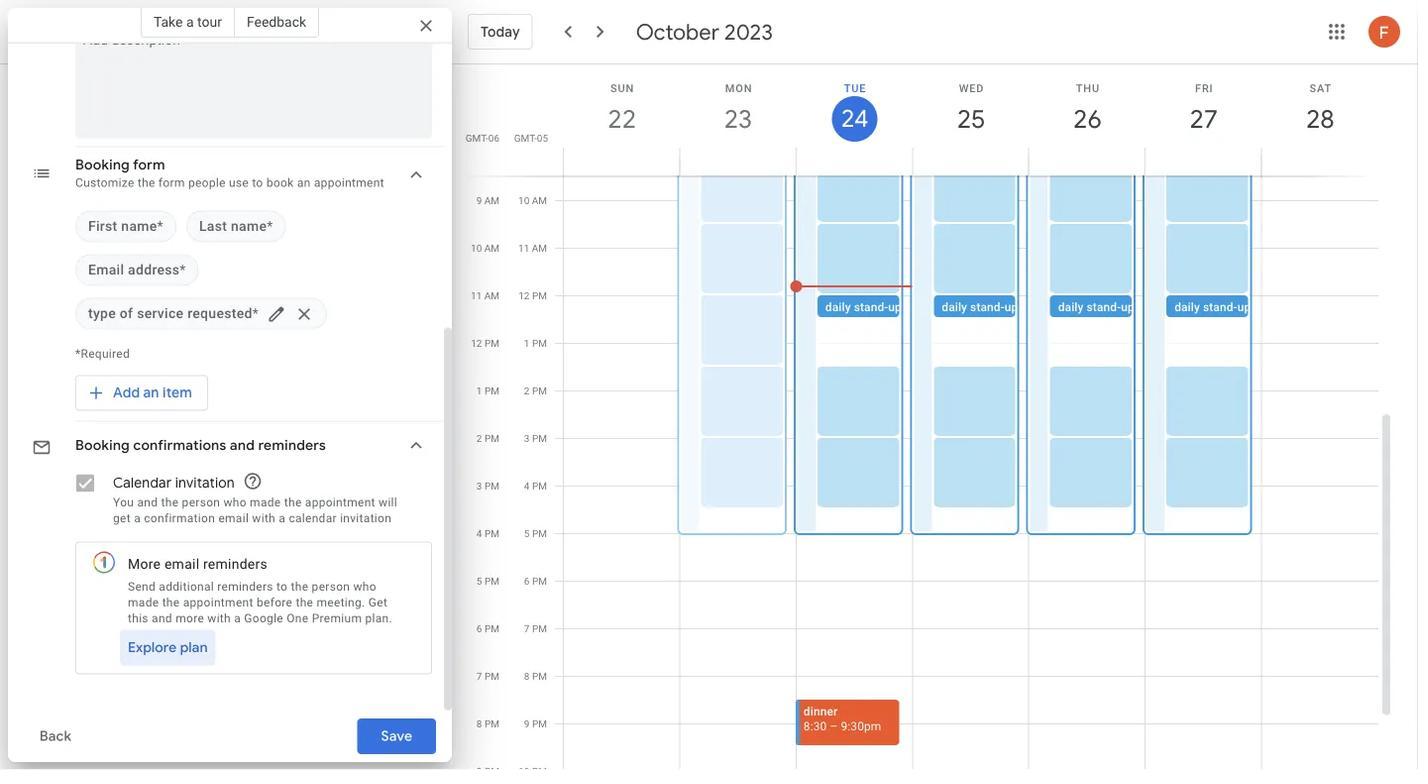 Task type: vqa. For each thing, say whether or not it's contained in the screenshot.
fourth daily stand-up button from the right
yes



Task type: describe. For each thing, give the bounding box(es) containing it.
gmt- for 05
[[514, 132, 537, 144]]

a inside "more email reminders send additional reminders to the person who made the appointment before the meeting. get this and more with a google one premium plan."
[[234, 612, 241, 626]]

thu 26
[[1073, 82, 1101, 135]]

you and the person who made the appointment will get a confirmation email with a calendar invitation
[[113, 496, 398, 525]]

back
[[40, 728, 71, 746]]

calendar
[[289, 512, 337, 525]]

thu
[[1077, 82, 1100, 94]]

26
[[1073, 103, 1101, 135]]

item
[[163, 385, 192, 403]]

get
[[113, 512, 131, 525]]

2 daily from the left
[[942, 300, 968, 314]]

more
[[176, 612, 204, 626]]

fri
[[1196, 82, 1214, 94]]

9 for 9 pm
[[524, 718, 530, 730]]

grid containing 22
[[460, 64, 1395, 770]]

0 horizontal spatial 5 pm
[[477, 576, 500, 587]]

1 vertical spatial reminders
[[203, 557, 268, 573]]

1 vertical spatial 2
[[477, 433, 482, 445]]

2 stand- from the left
[[971, 300, 1005, 314]]

24
[[840, 103, 868, 134]]

customize
[[75, 176, 134, 190]]

0 vertical spatial 1 pm
[[524, 338, 547, 349]]

the inside the "booking form customize the form people use to book an appointment"
[[138, 176, 155, 190]]

3 daily from the left
[[1059, 300, 1084, 314]]

0 vertical spatial 6
[[524, 576, 530, 587]]

0 horizontal spatial invitation
[[175, 475, 235, 493]]

wed
[[959, 82, 985, 94]]

explore plan button
[[120, 631, 216, 666]]

confirmation
[[144, 512, 215, 525]]

email address *
[[88, 262, 186, 279]]

made inside "more email reminders send additional reminders to the person who made the appointment before the meeting. get this and more with a google one premium plan."
[[128, 596, 159, 610]]

1 vertical spatial 4
[[477, 528, 482, 540]]

gmt- for 06
[[466, 132, 489, 144]]

gmt-06
[[466, 132, 500, 144]]

premium
[[312, 612, 362, 626]]

2023
[[725, 18, 773, 46]]

name for first name
[[121, 219, 157, 235]]

last name *
[[199, 219, 273, 235]]

calendar invitation
[[113, 475, 235, 493]]

an inside the "booking form customize the form people use to book an appointment"
[[297, 176, 311, 190]]

people
[[188, 176, 226, 190]]

1 vertical spatial form
[[159, 176, 185, 190]]

1 vertical spatial 7 pm
[[477, 671, 500, 683]]

before
[[257, 596, 293, 610]]

1 up from the left
[[889, 300, 902, 314]]

1 horizontal spatial 11 am
[[519, 242, 547, 254]]

1 horizontal spatial 5 pm
[[524, 528, 547, 540]]

1 horizontal spatial 12
[[519, 290, 530, 302]]

today button
[[468, 8, 533, 56]]

add
[[113, 385, 140, 403]]

list item containing first name
[[75, 211, 176, 243]]

wednesday, october 25 element
[[949, 96, 994, 142]]

first
[[88, 219, 118, 235]]

tuesday, october 24, today element
[[832, 96, 878, 142]]

booking confirmations and reminders button
[[67, 426, 440, 462]]

confirmations
[[133, 437, 226, 455]]

0 horizontal spatial 12 pm
[[471, 338, 500, 349]]

0 horizontal spatial 6 pm
[[477, 623, 500, 635]]

0 vertical spatial 2
[[524, 385, 530, 397]]

to inside "more email reminders send additional reminders to the person who made the appointment before the meeting. get this and more with a google one premium plan."
[[277, 580, 288, 594]]

2 vertical spatial reminders
[[217, 580, 273, 594]]

email
[[88, 262, 124, 279]]

explore plan
[[128, 640, 208, 657]]

0 vertical spatial 8
[[524, 671, 530, 683]]

appointment inside 'you and the person who made the appointment will get a confirmation email with a calendar invitation'
[[305, 496, 376, 510]]

and inside 'you and the person who made the appointment will get a confirmation email with a calendar invitation'
[[137, 496, 158, 510]]

sun 22
[[607, 82, 635, 135]]

* for email address
[[180, 262, 186, 279]]

mon 23
[[723, 82, 753, 135]]

0 vertical spatial 7
[[524, 623, 530, 635]]

google
[[244, 612, 284, 626]]

9:30pm
[[841, 720, 882, 734]]

0 horizontal spatial 11 am
[[471, 290, 500, 302]]

feedback button
[[235, 6, 319, 38]]

23
[[723, 103, 752, 135]]

booking form customize the form people use to book an appointment
[[75, 157, 385, 190]]

and inside booking confirmations and reminders dropdown button
[[230, 437, 255, 455]]

october 2023
[[636, 18, 773, 46]]

0 vertical spatial 8 pm
[[524, 671, 547, 683]]

0 vertical spatial 5
[[524, 528, 530, 540]]

mon
[[726, 82, 753, 94]]

* for first name
[[157, 219, 164, 235]]

with inside "more email reminders send additional reminders to the person who made the appointment before the meeting. get this and more with a google one premium plan."
[[208, 612, 231, 626]]

1 horizontal spatial 1
[[524, 338, 530, 349]]

requested
[[188, 306, 253, 322]]

a left calendar
[[279, 512, 286, 525]]

email inside 'you and the person who made the appointment will get a confirmation email with a calendar invitation'
[[218, 512, 249, 525]]

25
[[956, 103, 985, 135]]

list item containing email address
[[75, 255, 199, 287]]

who inside "more email reminders send additional reminders to the person who made the appointment before the meeting. get this and more with a google one premium plan."
[[353, 580, 377, 594]]

address
[[128, 262, 180, 279]]

person inside "more email reminders send additional reminders to the person who made the appointment before the meeting. get this and more with a google one premium plan."
[[312, 580, 350, 594]]

1 vertical spatial 5
[[477, 576, 482, 587]]

1 vertical spatial 3 pm
[[477, 480, 500, 492]]

0 vertical spatial 2 pm
[[524, 385, 547, 397]]

a right get
[[134, 512, 141, 525]]

2 up from the left
[[1005, 300, 1019, 314]]

gmt-05
[[514, 132, 548, 144]]

*required
[[75, 347, 130, 361]]

22 column header
[[563, 64, 681, 176]]

one
[[287, 612, 309, 626]]

* for last name
[[267, 219, 273, 235]]

27 column header
[[1145, 64, 1263, 176]]

plan.
[[365, 612, 393, 626]]

service
[[137, 306, 184, 322]]

25 column header
[[912, 64, 1030, 176]]

3 up from the left
[[1122, 300, 1135, 314]]

sun
[[611, 82, 635, 94]]

2 daily stand-up button from the left
[[934, 296, 1055, 318]]

booking confirmations and reminders
[[75, 437, 326, 455]]

feedback
[[247, 13, 306, 30]]

add an item
[[113, 385, 192, 403]]

of
[[120, 306, 133, 322]]

4 up from the left
[[1238, 300, 1252, 314]]

the up calendar
[[284, 496, 302, 510]]

1 daily stand-up button from the left
[[818, 296, 939, 318]]

a inside button
[[186, 13, 194, 30]]

1 vertical spatial 8
[[477, 718, 482, 730]]

1 stand- from the left
[[854, 300, 889, 314]]

0 horizontal spatial 1 pm
[[477, 385, 500, 397]]

take a tour
[[154, 13, 222, 30]]

05
[[537, 132, 548, 144]]

0 vertical spatial 10
[[519, 195, 530, 207]]

1 daily stand-up from the left
[[826, 300, 902, 314]]

additional
[[159, 580, 214, 594]]

list item containing type of service requested
[[75, 298, 327, 330]]

you
[[113, 496, 134, 510]]

fri 27
[[1189, 82, 1217, 135]]

3 daily stand-up button from the left
[[1051, 296, 1172, 318]]

more
[[128, 557, 161, 573]]

0 vertical spatial 12 pm
[[519, 290, 547, 302]]

0 vertical spatial form
[[133, 157, 165, 175]]

3 daily stand-up from the left
[[1059, 300, 1135, 314]]

type of service requested *
[[88, 306, 259, 322]]

first name *
[[88, 219, 164, 235]]



Task type: locate. For each thing, give the bounding box(es) containing it.
to up before
[[277, 580, 288, 594]]

email right the confirmation
[[218, 512, 249, 525]]

0 vertical spatial 6 pm
[[524, 576, 547, 587]]

send
[[128, 580, 156, 594]]

0 vertical spatial and
[[230, 437, 255, 455]]

monday, october 23 element
[[716, 96, 762, 142]]

1 horizontal spatial who
[[353, 580, 377, 594]]

1 vertical spatial 8 pm
[[477, 718, 500, 730]]

5 pm
[[524, 528, 547, 540], [477, 576, 500, 587]]

gmt- left gmt-05
[[466, 132, 489, 144]]

1 vertical spatial 5 pm
[[477, 576, 500, 587]]

1 horizontal spatial 12 pm
[[519, 290, 547, 302]]

booking for booking form customize the form people use to book an appointment
[[75, 157, 130, 175]]

list item up of
[[75, 255, 199, 287]]

28
[[1305, 103, 1334, 135]]

0 vertical spatial 11 am
[[519, 242, 547, 254]]

22
[[607, 103, 635, 135]]

5
[[524, 528, 530, 540], [477, 576, 482, 587]]

gmt- right 06
[[514, 132, 537, 144]]

0 vertical spatial appointment
[[314, 176, 385, 190]]

reminders up 'you and the person who made the appointment will get a confirmation email with a calendar invitation'
[[258, 437, 326, 455]]

0 horizontal spatial 12
[[471, 338, 482, 349]]

7 pm
[[524, 623, 547, 635], [477, 671, 500, 683]]

booking
[[75, 157, 130, 175], [75, 437, 130, 455]]

1 vertical spatial 4 pm
[[477, 528, 500, 540]]

23 column header
[[680, 64, 797, 176]]

type
[[88, 306, 116, 322]]

0 vertical spatial person
[[182, 496, 220, 510]]

list item containing last name
[[186, 211, 286, 243]]

0 horizontal spatial gmt-
[[466, 132, 489, 144]]

explore
[[128, 640, 177, 657]]

0 horizontal spatial 4
[[477, 528, 482, 540]]

tue
[[844, 82, 867, 94]]

1 horizontal spatial 11
[[519, 242, 530, 254]]

0 vertical spatial 4 pm
[[524, 480, 547, 492]]

a left "tour"
[[186, 13, 194, 30]]

invitation down the booking confirmations and reminders
[[175, 475, 235, 493]]

* down last name *
[[253, 306, 259, 322]]

4 daily stand-up from the left
[[1175, 300, 1252, 314]]

0 horizontal spatial person
[[182, 496, 220, 510]]

name right the first
[[121, 219, 157, 235]]

8 pm left 9 pm
[[477, 718, 500, 730]]

1 vertical spatial appointment
[[305, 496, 376, 510]]

06
[[489, 132, 500, 144]]

1 horizontal spatial gmt-
[[514, 132, 537, 144]]

0 horizontal spatial 10 am
[[471, 242, 500, 254]]

0 vertical spatial 4
[[524, 480, 530, 492]]

person up the confirmation
[[182, 496, 220, 510]]

appointment inside the "booking form customize the form people use to book an appointment"
[[314, 176, 385, 190]]

* down book
[[267, 219, 273, 235]]

2 daily stand-up from the left
[[942, 300, 1019, 314]]

with right more
[[208, 612, 231, 626]]

8:30
[[804, 720, 827, 734]]

this
[[128, 612, 149, 626]]

0 horizontal spatial 9
[[477, 195, 482, 207]]

meeting.
[[317, 596, 365, 610]]

1 vertical spatial person
[[312, 580, 350, 594]]

pm
[[532, 290, 547, 302], [485, 338, 500, 349], [532, 338, 547, 349], [485, 385, 500, 397], [532, 385, 547, 397], [485, 433, 500, 445], [532, 433, 547, 445], [485, 480, 500, 492], [532, 480, 547, 492], [485, 528, 500, 540], [532, 528, 547, 540], [485, 576, 500, 587], [532, 576, 547, 587], [485, 623, 500, 635], [532, 623, 547, 635], [485, 671, 500, 683], [532, 671, 547, 683], [485, 718, 500, 730], [532, 718, 547, 730]]

12 pm
[[519, 290, 547, 302], [471, 338, 500, 349]]

9 am
[[477, 195, 500, 207]]

sunday, october 22 element
[[600, 96, 645, 142]]

list item
[[75, 211, 176, 243], [186, 211, 286, 243], [75, 255, 199, 287], [75, 298, 327, 330]]

take
[[154, 13, 183, 30]]

and right confirmations in the bottom left of the page
[[230, 437, 255, 455]]

the up the confirmation
[[161, 496, 179, 510]]

the up before
[[291, 580, 309, 594]]

1 vertical spatial an
[[143, 385, 159, 403]]

name for last name
[[231, 219, 267, 235]]

0 horizontal spatial 3
[[477, 480, 482, 492]]

1 horizontal spatial made
[[250, 496, 281, 510]]

october
[[636, 18, 720, 46]]

1 daily from the left
[[826, 300, 851, 314]]

1 pm
[[524, 338, 547, 349], [477, 385, 500, 397]]

up
[[889, 300, 902, 314], [1005, 300, 1019, 314], [1122, 300, 1135, 314], [1238, 300, 1252, 314]]

booking inside the "booking form customize the form people use to book an appointment"
[[75, 157, 130, 175]]

add an item button
[[75, 370, 208, 417]]

a left google
[[234, 612, 241, 626]]

11
[[519, 242, 530, 254], [471, 290, 482, 302]]

1 horizontal spatial with
[[252, 512, 276, 525]]

0 horizontal spatial 11
[[471, 290, 482, 302]]

3 stand- from the left
[[1087, 300, 1122, 314]]

6 pm
[[524, 576, 547, 587], [477, 623, 500, 635]]

booking up customize
[[75, 157, 130, 175]]

9 pm
[[524, 718, 547, 730]]

who inside 'you and the person who made the appointment will get a confirmation email with a calendar invitation'
[[224, 496, 247, 510]]

the right customize
[[138, 176, 155, 190]]

0 vertical spatial to
[[252, 176, 263, 190]]

1 horizontal spatial 4
[[524, 480, 530, 492]]

0 horizontal spatial 10
[[471, 242, 482, 254]]

reminders up additional
[[203, 557, 268, 573]]

1 horizontal spatial 6 pm
[[524, 576, 547, 587]]

1
[[524, 338, 530, 349], [477, 385, 482, 397]]

4 stand- from the left
[[1204, 300, 1238, 314]]

1 vertical spatial 6
[[477, 623, 482, 635]]

who
[[224, 496, 247, 510], [353, 580, 377, 594]]

an right add on the left of the page
[[143, 385, 159, 403]]

who down booking confirmations and reminders dropdown button
[[224, 496, 247, 510]]

1 vertical spatial 3
[[477, 480, 482, 492]]

person
[[182, 496, 220, 510], [312, 580, 350, 594]]

invitation
[[175, 475, 235, 493], [340, 512, 392, 525]]

sat
[[1310, 82, 1332, 94]]

invitation down will
[[340, 512, 392, 525]]

list item up email address *
[[75, 211, 176, 243]]

0 vertical spatial 11
[[519, 242, 530, 254]]

24 column header
[[796, 64, 913, 176]]

appointment up more
[[183, 596, 254, 610]]

9 for 9 am
[[477, 195, 482, 207]]

email inside "more email reminders send additional reminders to the person who made the appointment before the meeting. get this and more with a google one premium plan."
[[165, 557, 200, 573]]

1 vertical spatial who
[[353, 580, 377, 594]]

0 horizontal spatial 6
[[477, 623, 482, 635]]

0 horizontal spatial 5
[[477, 576, 482, 587]]

* up type of service requested *
[[180, 262, 186, 279]]

10 down 9 am at the top left of the page
[[471, 242, 482, 254]]

27
[[1189, 103, 1217, 135]]

10 right 9 am at the top left of the page
[[519, 195, 530, 207]]

1 vertical spatial made
[[128, 596, 159, 610]]

made down send
[[128, 596, 159, 610]]

1 vertical spatial 1
[[477, 385, 482, 397]]

to inside the "booking form customize the form people use to book an appointment"
[[252, 176, 263, 190]]

an right book
[[297, 176, 311, 190]]

made
[[250, 496, 281, 510], [128, 596, 159, 610]]

am
[[485, 195, 500, 207], [532, 195, 547, 207], [485, 242, 500, 254], [532, 242, 547, 254], [485, 290, 500, 302]]

with left calendar
[[252, 512, 276, 525]]

26 column header
[[1029, 64, 1146, 176]]

the up one
[[296, 596, 314, 610]]

4 daily from the left
[[1175, 300, 1201, 314]]

–
[[830, 720, 838, 734]]

0 horizontal spatial email
[[165, 557, 200, 573]]

gmt-
[[466, 132, 489, 144], [514, 132, 537, 144]]

the down additional
[[162, 596, 180, 610]]

1 vertical spatial 7
[[477, 671, 482, 683]]

saturday, october 28 element
[[1298, 96, 1344, 142]]

2 vertical spatial and
[[152, 612, 172, 626]]

0 vertical spatial 3
[[524, 433, 530, 445]]

0 vertical spatial 1
[[524, 338, 530, 349]]

1 vertical spatial booking
[[75, 437, 130, 455]]

who up get on the bottom of the page
[[353, 580, 377, 594]]

4
[[524, 480, 530, 492], [477, 528, 482, 540]]

4 daily stand-up button from the left
[[1167, 296, 1288, 318]]

1 horizontal spatial 10 am
[[519, 195, 547, 207]]

1 vertical spatial email
[[165, 557, 200, 573]]

1 horizontal spatial 5
[[524, 528, 530, 540]]

1 vertical spatial 6 pm
[[477, 623, 500, 635]]

0 vertical spatial booking
[[75, 157, 130, 175]]

will
[[379, 496, 398, 510]]

0 horizontal spatial 7
[[477, 671, 482, 683]]

0 vertical spatial invitation
[[175, 475, 235, 493]]

8 pm
[[524, 671, 547, 683], [477, 718, 500, 730]]

1 horizontal spatial an
[[297, 176, 311, 190]]

1 vertical spatial 12
[[471, 338, 482, 349]]

0 horizontal spatial with
[[208, 612, 231, 626]]

get
[[369, 596, 388, 610]]

tue 24
[[840, 82, 868, 134]]

1 horizontal spatial 8
[[524, 671, 530, 683]]

* up address at the left top of page
[[157, 219, 164, 235]]

made inside 'you and the person who made the appointment will get a confirmation email with a calendar invitation'
[[250, 496, 281, 510]]

1 vertical spatial and
[[137, 496, 158, 510]]

1 name from the left
[[121, 219, 157, 235]]

0 horizontal spatial 3 pm
[[477, 480, 500, 492]]

8 left 9 pm
[[477, 718, 482, 730]]

person up meeting. at left bottom
[[312, 580, 350, 594]]

8 up 9 pm
[[524, 671, 530, 683]]

0 horizontal spatial made
[[128, 596, 159, 610]]

2 pm
[[524, 385, 547, 397], [477, 433, 500, 445]]

dinner
[[804, 705, 838, 719]]

sat 28
[[1305, 82, 1334, 135]]

back button
[[24, 713, 87, 760]]

use
[[229, 176, 249, 190]]

an
[[297, 176, 311, 190], [143, 385, 159, 403]]

2 gmt- from the left
[[514, 132, 537, 144]]

booking up calendar on the left bottom of the page
[[75, 437, 130, 455]]

tour
[[197, 13, 222, 30]]

list item down address at the left top of page
[[75, 298, 327, 330]]

0 horizontal spatial 8 pm
[[477, 718, 500, 730]]

3
[[524, 433, 530, 445], [477, 480, 482, 492]]

appointment up calendar
[[305, 496, 376, 510]]

take a tour button
[[141, 6, 235, 38]]

10 am down 9 am at the top left of the page
[[471, 242, 500, 254]]

more email reminders send additional reminders to the person who made the appointment before the meeting. get this and more with a google one premium plan.
[[128, 557, 393, 626]]

0 vertical spatial 7 pm
[[524, 623, 547, 635]]

1 horizontal spatial 10
[[519, 195, 530, 207]]

booking inside dropdown button
[[75, 437, 130, 455]]

12
[[519, 290, 530, 302], [471, 338, 482, 349]]

dinner 8:30 – 9:30pm
[[804, 705, 882, 734]]

0 vertical spatial 5 pm
[[524, 528, 547, 540]]

10 am
[[519, 195, 547, 207], [471, 242, 500, 254]]

1 vertical spatial to
[[277, 580, 288, 594]]

8 pm up 9 pm
[[524, 671, 547, 683]]

to right 'use'
[[252, 176, 263, 190]]

1 vertical spatial 10
[[471, 242, 482, 254]]

appointment right book
[[314, 176, 385, 190]]

1 vertical spatial 1 pm
[[477, 385, 500, 397]]

28 column header
[[1262, 64, 1379, 176]]

grid
[[460, 64, 1395, 770]]

2 booking from the top
[[75, 437, 130, 455]]

1 horizontal spatial 9
[[524, 718, 530, 730]]

1 vertical spatial 10 am
[[471, 242, 500, 254]]

daily stand-up
[[826, 300, 902, 314], [942, 300, 1019, 314], [1059, 300, 1135, 314], [1175, 300, 1252, 314]]

an inside 'button'
[[143, 385, 159, 403]]

0 vertical spatial who
[[224, 496, 247, 510]]

appointment inside "more email reminders send additional reminders to the person who made the appointment before the meeting. get this and more with a google one premium plan."
[[183, 596, 254, 610]]

email up additional
[[165, 557, 200, 573]]

1 horizontal spatial 7 pm
[[524, 623, 547, 635]]

1 gmt- from the left
[[466, 132, 489, 144]]

1 vertical spatial 11
[[471, 290, 482, 302]]

0 horizontal spatial 7 pm
[[477, 671, 500, 683]]

book
[[267, 176, 294, 190]]

and inside "more email reminders send additional reminders to the person who made the appointment before the meeting. get this and more with a google one premium plan."
[[152, 612, 172, 626]]

0 horizontal spatial 4 pm
[[477, 528, 500, 540]]

1 horizontal spatial 7
[[524, 623, 530, 635]]

reminders up before
[[217, 580, 273, 594]]

plan
[[180, 640, 208, 657]]

last
[[199, 219, 227, 235]]

form up customize
[[133, 157, 165, 175]]

a
[[186, 13, 194, 30], [134, 512, 141, 525], [279, 512, 286, 525], [234, 612, 241, 626]]

name
[[121, 219, 157, 235], [231, 219, 267, 235]]

today
[[481, 23, 520, 41]]

with inside 'you and the person who made the appointment will get a confirmation email with a calendar invitation'
[[252, 512, 276, 525]]

0 vertical spatial 9
[[477, 195, 482, 207]]

reminders
[[258, 437, 326, 455], [203, 557, 268, 573], [217, 580, 273, 594]]

list item down 'use'
[[186, 211, 286, 243]]

8
[[524, 671, 530, 683], [477, 718, 482, 730]]

form left people
[[159, 176, 185, 190]]

1 vertical spatial 2 pm
[[477, 433, 500, 445]]

0 horizontal spatial 1
[[477, 385, 482, 397]]

3 pm
[[524, 433, 547, 445], [477, 480, 500, 492]]

made down booking confirmations and reminders dropdown button
[[250, 496, 281, 510]]

wed 25
[[956, 82, 985, 135]]

0 vertical spatial 3 pm
[[524, 433, 547, 445]]

and down calendar on the left bottom of the page
[[137, 496, 158, 510]]

booking for booking confirmations and reminders
[[75, 437, 130, 455]]

reminders inside dropdown button
[[258, 437, 326, 455]]

1 horizontal spatial 1 pm
[[524, 338, 547, 349]]

2 name from the left
[[231, 219, 267, 235]]

person inside 'you and the person who made the appointment will get a confirmation email with a calendar invitation'
[[182, 496, 220, 510]]

0 horizontal spatial 8
[[477, 718, 482, 730]]

0 vertical spatial an
[[297, 176, 311, 190]]

calendar
[[113, 475, 172, 493]]

invitation inside 'you and the person who made the appointment will get a confirmation email with a calendar invitation'
[[340, 512, 392, 525]]

friday, october 27 element
[[1182, 96, 1227, 142]]

4 pm
[[524, 480, 547, 492], [477, 528, 500, 540]]

0 horizontal spatial 2
[[477, 433, 482, 445]]

Description text field
[[83, 32, 424, 131]]

name right last
[[231, 219, 267, 235]]

1 horizontal spatial 8 pm
[[524, 671, 547, 683]]

10 am right 9 am at the top left of the page
[[519, 195, 547, 207]]

stand-
[[854, 300, 889, 314], [971, 300, 1005, 314], [1087, 300, 1122, 314], [1204, 300, 1238, 314]]

thursday, october 26 element
[[1065, 96, 1111, 142]]

and right this
[[152, 612, 172, 626]]

1 booking from the top
[[75, 157, 130, 175]]



